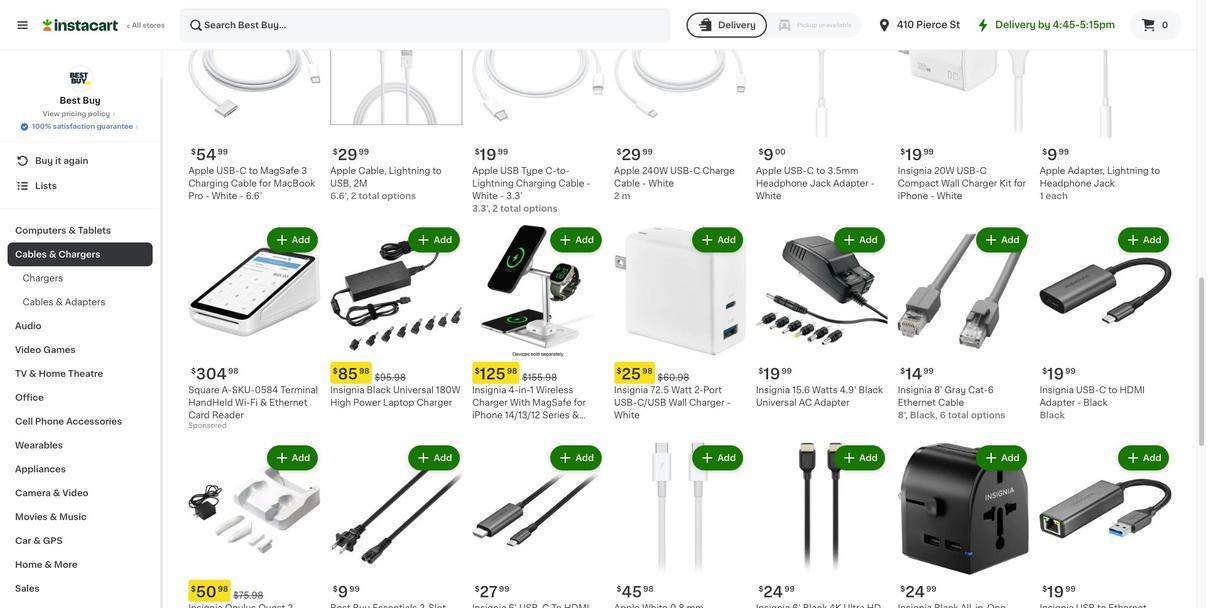 Task type: describe. For each thing, give the bounding box(es) containing it.
product group containing 54
[[188, 6, 320, 202]]

& for gps
[[33, 537, 41, 545]]

pierce
[[917, 20, 948, 30]]

0 horizontal spatial 6
[[940, 411, 946, 420]]

usb- inside apple usb-c to 3.5mm headphone jack adapter - white
[[784, 166, 807, 175]]

100%
[[32, 123, 51, 130]]

for inside $ 125 98 $155.98 insignia 4-in-1 wireless charger with magsafe for iphone 14/13/12 series & apple watch, airpods & other qi-enabled devices - silver
[[574, 398, 586, 407]]

lists
[[35, 182, 57, 190]]

0 vertical spatial chargers
[[58, 250, 100, 259]]

adapter inside insignia usb-c to hdmi adapter - black black
[[1040, 398, 1075, 407]]

best buy
[[60, 96, 101, 105]]

headphone inside apple usb-c to 3.5mm headphone jack adapter - white
[[756, 179, 808, 188]]

50
[[196, 585, 217, 599]]

0 vertical spatial video
[[15, 346, 41, 354]]

adapter,
[[1068, 166, 1105, 175]]

qi-
[[500, 436, 514, 445]]

guarantee
[[97, 123, 133, 130]]

410 pierce st
[[897, 20, 960, 30]]

options inside apple usb type c-to- lightning charging cable - white - 3.3' 3.3', 2 total options
[[523, 204, 558, 213]]

0 horizontal spatial $ 9 99
[[333, 585, 360, 599]]

2 inside apple 240w usb-c charge cable - white 2 m
[[614, 192, 620, 200]]

29 for 240w
[[622, 148, 641, 162]]

8',
[[898, 411, 908, 420]]

2 24 from the left
[[905, 585, 925, 599]]

$ 45 98
[[617, 585, 654, 599]]

usb- inside insignia 20w usb-c compact wall charger kit for iphone - white
[[957, 166, 980, 175]]

$ inside $ 125 98 $155.98 insignia 4-in-1 wireless charger with magsafe for iphone 14/13/12 series & apple watch, airpods & other qi-enabled devices - silver
[[475, 367, 480, 375]]

2m
[[354, 179, 367, 188]]

3.3',
[[472, 204, 491, 213]]

$ 29 99 for 240w
[[617, 148, 653, 162]]

cell phone accessories link
[[8, 410, 153, 434]]

$ 85 98 $95.98 insignia black universal 180w high power laptop charger
[[330, 367, 461, 407]]

$155.98
[[522, 373, 557, 382]]

304
[[196, 367, 227, 381]]

iphone inside $ 125 98 $155.98 insignia 4-in-1 wireless charger with magsafe for iphone 14/13/12 series & apple watch, airpods & other qi-enabled devices - silver
[[472, 411, 503, 420]]

$ 14 99
[[901, 367, 934, 381]]

pro
[[188, 192, 203, 200]]

insignia for insignia 8' gray cat-6 ethernet cable 8', black, 6 total options
[[898, 386, 932, 394]]

view pricing policy link
[[43, 109, 118, 119]]

adapter for 9
[[833, 179, 869, 188]]

product group containing 50
[[188, 443, 320, 608]]

delivery for delivery
[[718, 21, 756, 30]]

ethernet inside square a-sku-0584 terminal handheld wi-fi & ethernet card reader
[[269, 398, 308, 407]]

total inside insignia 8' gray cat-6 ethernet cable 8', black, 6 total options
[[948, 411, 969, 420]]

policy
[[88, 111, 110, 117]]

apple for apple usb type c-to- lightning charging cable - white - 3.3' 3.3', 2 total options
[[472, 166, 498, 175]]

camera & video link
[[8, 481, 153, 505]]

0 vertical spatial home
[[39, 369, 66, 378]]

c inside apple 240w usb-c charge cable - white 2 m
[[693, 166, 700, 175]]

to for 19
[[1109, 386, 1118, 394]]

gps
[[43, 537, 63, 545]]

usb- inside apple usb-c to magsafe 3 charging cable for macbook pro - white - 6.6'
[[217, 166, 240, 175]]

card
[[188, 411, 210, 420]]

$ inside $ 85 98 $95.98 insignia black universal 180w high power laptop charger
[[333, 367, 338, 375]]

& for chargers
[[49, 250, 56, 259]]

fi
[[250, 398, 258, 407]]

product group containing 14
[[898, 225, 1030, 421]]

45
[[622, 585, 642, 599]]

apple for apple usb-c to 3.5mm headphone jack adapter - white
[[756, 166, 782, 175]]

cables for cables & chargers
[[15, 250, 47, 259]]

usb- inside insignia 72.5 watt 2-port usb-c/usb wall charger - white
[[614, 398, 637, 407]]

product group containing 45
[[614, 443, 746, 608]]

- inside insignia usb-c to hdmi adapter - black black
[[1078, 398, 1081, 407]]

& right series
[[572, 411, 579, 420]]

insignia 72.5 watt 2-port usb-c/usb wall charger - white
[[614, 386, 731, 420]]

charger inside $ 125 98 $155.98 insignia 4-in-1 wireless charger with magsafe for iphone 14/13/12 series & apple watch, airpods & other qi-enabled devices - silver
[[472, 398, 508, 407]]

m
[[622, 192, 631, 200]]

camera & video
[[15, 489, 88, 498]]

cable inside apple 240w usb-c charge cable - white 2 m
[[614, 179, 640, 188]]

insignia inside $ 125 98 $155.98 insignia 4-in-1 wireless charger with magsafe for iphone 14/13/12 series & apple watch, airpods & other qi-enabled devices - silver
[[472, 386, 506, 394]]

car & gps
[[15, 537, 63, 545]]

magsafe inside $ 125 98 $155.98 insignia 4-in-1 wireless charger with magsafe for iphone 14/13/12 series & apple watch, airpods & other qi-enabled devices - silver
[[532, 398, 572, 407]]

$ inside $ 27 99
[[475, 585, 480, 593]]

19 for apple usb type c-to- lightning charging cable - white - 3.3'
[[480, 148, 497, 162]]

port
[[703, 386, 722, 394]]

apple 240w usb-c charge cable - white 2 m
[[614, 166, 735, 200]]

1 vertical spatial chargers
[[23, 274, 63, 283]]

2 inside apple usb type c-to- lightning charging cable - white - 3.3' 3.3', 2 total options
[[493, 204, 498, 213]]

type
[[521, 166, 543, 175]]

$ 29 99 for cable,
[[333, 148, 369, 162]]

apple usb-c to magsafe 3 charging cable for macbook pro - white - 6.6'
[[188, 166, 315, 200]]

cables & adapters
[[23, 298, 105, 307]]

& for video
[[53, 489, 60, 498]]

cable inside apple usb type c-to- lightning charging cable - white - 3.3' 3.3', 2 total options
[[559, 179, 584, 188]]

home & more link
[[8, 553, 153, 577]]

to for 9
[[1151, 166, 1160, 175]]

$ 50 98
[[191, 585, 228, 599]]

c inside insignia 20w usb-c compact wall charger kit for iphone - white
[[980, 166, 987, 175]]

99 inside $ 54 99
[[218, 148, 228, 156]]

$ inside $ 50 98
[[191, 585, 196, 593]]

theatre
[[68, 369, 103, 378]]

universal inside insignia 15.6 watts 4.9' black universal ac adapter
[[756, 398, 797, 407]]

insignia for insignia 72.5 watt 2-port usb-c/usb wall charger - white
[[614, 386, 648, 394]]

service type group
[[687, 13, 862, 38]]

wi-
[[235, 398, 250, 407]]

charging for -
[[188, 179, 229, 188]]

apple inside $ 125 98 $155.98 insignia 4-in-1 wireless charger with magsafe for iphone 14/13/12 series & apple watch, airpods & other qi-enabled devices - silver
[[472, 423, 498, 432]]

& for home
[[29, 369, 36, 378]]

wireless
[[536, 386, 574, 394]]

insignia for insignia 15.6 watts 4.9' black universal ac adapter
[[756, 386, 790, 394]]

chargers link
[[8, 266, 153, 290]]

3.5mm
[[828, 166, 859, 175]]

$ inside the $ 45 98
[[617, 585, 622, 593]]

8'
[[934, 386, 943, 394]]

white inside insignia 72.5 watt 2-port usb-c/usb wall charger - white
[[614, 411, 640, 420]]

2-
[[694, 386, 703, 394]]

$85.98 original price: $95.98 element
[[330, 362, 462, 384]]

to for 29
[[433, 166, 442, 175]]

options inside insignia 8' gray cat-6 ethernet cable 8', black, 6 total options
[[971, 411, 1006, 420]]

1 vertical spatial home
[[15, 560, 42, 569]]

insignia for insignia 20w usb-c compact wall charger kit for iphone - white
[[898, 166, 932, 175]]

devices
[[552, 436, 588, 445]]

c for apple usb-c to magsafe 3 charging cable for macbook pro - white - 6.6'
[[240, 166, 247, 175]]

19 for insignia 20w usb-c compact wall charger kit for iphone - white
[[905, 148, 922, 162]]

240w
[[642, 166, 668, 175]]

white inside insignia 20w usb-c compact wall charger kit for iphone - white
[[937, 192, 963, 200]]

85
[[338, 367, 358, 381]]

usb- inside insignia usb-c to hdmi adapter - black black
[[1076, 386, 1099, 394]]

5:15pm
[[1080, 20, 1115, 30]]

98 for 304
[[228, 367, 239, 375]]

a-
[[222, 386, 232, 394]]

shop link
[[8, 123, 153, 148]]

instacart logo image
[[43, 18, 118, 33]]

to-
[[557, 166, 570, 175]]

$ inside $ 9 00
[[759, 148, 764, 156]]

by
[[1038, 20, 1051, 30]]

2 $ 24 99 from the left
[[901, 585, 937, 599]]

charging for 3.3'
[[516, 179, 556, 188]]

cable,
[[358, 166, 387, 175]]

home & more
[[15, 560, 78, 569]]

computers & tablets
[[15, 226, 111, 235]]

99 inside $ 27 99
[[499, 585, 510, 593]]

total inside apple usb type c-to- lightning charging cable - white - 3.3' 3.3', 2 total options
[[500, 204, 521, 213]]

iphone inside insignia 20w usb-c compact wall charger kit for iphone - white
[[898, 192, 929, 200]]

$ 19 99 for insignia 15.6 watts 4.9' black universal ac adapter
[[759, 367, 792, 381]]

best
[[60, 96, 81, 105]]

jack inside apple adapter, lightning to headphone jack 1 each
[[1094, 179, 1115, 188]]

universal inside $ 85 98 $95.98 insignia black universal 180w high power laptop charger
[[393, 386, 434, 394]]

$95.98
[[375, 373, 406, 382]]

audio link
[[8, 314, 153, 338]]

apple for apple cable, lightning to usb, 2m 6.6', 2 total options
[[330, 166, 356, 175]]

phone
[[35, 417, 64, 426]]

delivery by 4:45-5:15pm
[[996, 20, 1115, 30]]

29 for cable,
[[338, 148, 358, 162]]

square a-sku-0584 terminal handheld wi-fi & ethernet card reader
[[188, 386, 318, 420]]

$ 19 99 for apple usb type c-to- lightning charging cable - white - 3.3'
[[475, 148, 508, 162]]

98 for 85
[[359, 367, 370, 375]]

wearables
[[15, 441, 63, 450]]

more
[[54, 560, 78, 569]]

options inside the apple cable, lightning to usb, 2m 6.6', 2 total options
[[382, 192, 416, 200]]

best buy link
[[60, 65, 101, 107]]

sponsored badge image
[[188, 422, 226, 430]]

charger inside insignia 72.5 watt 2-port usb-c/usb wall charger - white
[[689, 398, 725, 407]]

video games
[[15, 346, 76, 354]]

- inside insignia 72.5 watt 2-port usb-c/usb wall charger - white
[[727, 398, 731, 407]]

1 vertical spatial buy
[[35, 156, 53, 165]]

white inside apple usb type c-to- lightning charging cable - white - 3.3' 3.3', 2 total options
[[472, 192, 498, 200]]

15.6
[[792, 386, 810, 394]]

white inside apple usb-c to magsafe 3 charging cable for macbook pro - white - 6.6'
[[212, 192, 237, 200]]

19 for insignia 15.6 watts 4.9' black universal ac adapter
[[764, 367, 781, 381]]

$ inside $ 304 98
[[191, 367, 196, 375]]

movies
[[15, 513, 48, 521]]

- inside apple 240w usb-c charge cable - white 2 m
[[642, 179, 646, 188]]

shop
[[35, 131, 59, 140]]

0 button
[[1130, 10, 1182, 40]]

0
[[1162, 21, 1168, 30]]

98 for 50
[[218, 585, 228, 593]]

ethernet inside insignia 8' gray cat-6 ethernet cable 8', black, 6 total options
[[898, 398, 936, 407]]

sku-
[[232, 386, 255, 394]]

reader
[[212, 411, 244, 420]]

$ 54 99
[[191, 148, 228, 162]]

$25.98 original price: $60.98 element
[[614, 362, 746, 384]]

video games link
[[8, 338, 153, 362]]



Task type: locate. For each thing, give the bounding box(es) containing it.
98 right 85
[[359, 367, 370, 375]]

apple down $ 9 00
[[756, 166, 782, 175]]

410 pierce st button
[[877, 8, 960, 43]]

cables & chargers
[[15, 250, 100, 259]]

jack down 3.5mm
[[810, 179, 831, 188]]

0 vertical spatial cables
[[15, 250, 47, 259]]

to inside apple usb-c to 3.5mm headphone jack adapter - white
[[816, 166, 826, 175]]

0 horizontal spatial iphone
[[472, 411, 503, 420]]

product group containing 304
[[188, 225, 320, 433]]

product group containing 25
[[614, 225, 746, 421]]

appliances link
[[8, 457, 153, 481]]

cables down computers
[[15, 250, 47, 259]]

usb- down $ 54 99 at left top
[[217, 166, 240, 175]]

98 inside $ 85 98 $95.98 insignia black universal 180w high power laptop charger
[[359, 367, 370, 375]]

white down $ 9 00
[[756, 192, 782, 200]]

98
[[228, 367, 239, 375], [359, 367, 370, 375], [507, 367, 517, 375], [642, 367, 653, 375], [218, 585, 228, 593], [643, 585, 654, 593]]

0 vertical spatial 6
[[988, 386, 994, 394]]

1 horizontal spatial 29
[[622, 148, 641, 162]]

charging inside apple usb type c-to- lightning charging cable - white - 3.3' 3.3', 2 total options
[[516, 179, 556, 188]]

1 vertical spatial $ 9 99
[[333, 585, 360, 599]]

gray
[[945, 386, 966, 394]]

98 for 45
[[643, 585, 654, 593]]

insignia 8' gray cat-6 ethernet cable 8', black, 6 total options
[[898, 386, 1006, 420]]

total down the 3.3'
[[500, 204, 521, 213]]

laptop
[[383, 398, 414, 407]]

2 right 3.3',
[[493, 204, 498, 213]]

pricing
[[61, 111, 86, 117]]

white right pro
[[212, 192, 237, 200]]

charge
[[703, 166, 735, 175]]

0 horizontal spatial options
[[382, 192, 416, 200]]

total down gray
[[948, 411, 969, 420]]

1 $ 29 99 from the left
[[333, 148, 369, 162]]

$ 25 98
[[617, 367, 653, 381]]

tv & home theatre
[[15, 369, 103, 378]]

0 vertical spatial magsafe
[[260, 166, 299, 175]]

universal
[[393, 386, 434, 394], [756, 398, 797, 407]]

headphone up each
[[1040, 179, 1092, 188]]

25
[[622, 367, 641, 381]]

$ 19 99 for insignia 20w usb-c compact wall charger kit for iphone - white
[[901, 148, 934, 162]]

apple up m
[[614, 166, 640, 175]]

98 right 25
[[642, 367, 653, 375]]

compact
[[898, 179, 939, 188]]

apple inside apple usb-c to 3.5mm headphone jack adapter - white
[[756, 166, 782, 175]]

home up sales
[[15, 560, 42, 569]]

headphone inside apple adapter, lightning to headphone jack 1 each
[[1040, 179, 1092, 188]]

tv & home theatre link
[[8, 362, 153, 386]]

movies & music
[[15, 513, 87, 521]]

0 vertical spatial total
[[359, 192, 379, 200]]

cable down to-
[[559, 179, 584, 188]]

1 jack from the left
[[810, 179, 831, 188]]

1 horizontal spatial jack
[[1094, 179, 1115, 188]]

iphone down the compact
[[898, 192, 929, 200]]

2 horizontal spatial 9
[[1047, 148, 1058, 162]]

98 inside the $ 45 98
[[643, 585, 654, 593]]

$ 29 99 up cable,
[[333, 148, 369, 162]]

delivery button
[[687, 13, 767, 38]]

c inside insignia usb-c to hdmi adapter - black black
[[1099, 386, 1106, 394]]

lightning inside the apple cable, lightning to usb, 2m 6.6', 2 total options
[[389, 166, 430, 175]]

wearables link
[[8, 434, 153, 457]]

0584
[[255, 386, 278, 394]]

apple inside apple adapter, lightning to headphone jack 1 each
[[1040, 166, 1066, 175]]

insignia inside insignia 20w usb-c compact wall charger kit for iphone - white
[[898, 166, 932, 175]]

6 right black,
[[940, 411, 946, 420]]

1 horizontal spatial total
[[500, 204, 521, 213]]

video down audio
[[15, 346, 41, 354]]

2 vertical spatial total
[[948, 411, 969, 420]]

white inside apple 240w usb-c charge cable - white 2 m
[[649, 179, 674, 188]]

buy left it
[[35, 156, 53, 165]]

1 horizontal spatial iphone
[[898, 192, 929, 200]]

ethernet down terminal
[[269, 398, 308, 407]]

100% satisfaction guarantee
[[32, 123, 133, 130]]

9 for apple usb-c to 3.5mm headphone jack adapter - white
[[764, 148, 774, 162]]

usb- inside apple 240w usb-c charge cable - white 2 m
[[670, 166, 693, 175]]

0 horizontal spatial video
[[15, 346, 41, 354]]

$ 29 99 up 240w
[[617, 148, 653, 162]]

insignia usb-c to hdmi adapter - black black
[[1040, 386, 1145, 420]]

video up music
[[62, 489, 88, 498]]

$60.98
[[658, 373, 689, 382]]

1 horizontal spatial options
[[523, 204, 558, 213]]

1 horizontal spatial 6
[[988, 386, 994, 394]]

for up 6.6'
[[259, 179, 271, 188]]

white up 3.3',
[[472, 192, 498, 200]]

high
[[330, 398, 351, 407]]

1 24 from the left
[[764, 585, 783, 599]]

chargers
[[58, 250, 100, 259], [23, 274, 63, 283]]

9 for apple adapter, lightning to headphone jack
[[1047, 148, 1058, 162]]

for for 54
[[259, 179, 271, 188]]

cables for cables & adapters
[[23, 298, 54, 307]]

cell phone accessories
[[15, 417, 122, 426]]

2 headphone from the left
[[1040, 179, 1092, 188]]

125
[[480, 367, 506, 381]]

black inside insignia 15.6 watts 4.9' black universal ac adapter
[[859, 386, 883, 394]]

0 horizontal spatial $ 24 99
[[759, 585, 795, 599]]

for for 19
[[1014, 179, 1026, 188]]

1 vertical spatial options
[[523, 204, 558, 213]]

cables up audio
[[23, 298, 54, 307]]

for
[[259, 179, 271, 188], [1014, 179, 1026, 188], [574, 398, 586, 407]]

usb-
[[217, 166, 240, 175], [670, 166, 693, 175], [784, 166, 807, 175], [957, 166, 980, 175], [1076, 386, 1099, 394], [614, 398, 637, 407]]

0 horizontal spatial lightning
[[389, 166, 430, 175]]

adapter inside insignia 15.6 watts 4.9' black universal ac adapter
[[814, 398, 850, 407]]

charger
[[962, 179, 997, 188], [417, 398, 452, 407], [472, 398, 508, 407], [689, 398, 725, 407]]

2 horizontal spatial total
[[948, 411, 969, 420]]

$ 27 99
[[475, 585, 510, 599]]

in-
[[519, 386, 530, 394]]

universal down the 15.6 in the right bottom of the page
[[756, 398, 797, 407]]

0 horizontal spatial universal
[[393, 386, 434, 394]]

magsafe up macbook
[[260, 166, 299, 175]]

silver
[[472, 448, 496, 457]]

& for music
[[50, 513, 57, 521]]

apple inside apple usb type c-to- lightning charging cable - white - 3.3' 3.3', 2 total options
[[472, 166, 498, 175]]

to inside apple adapter, lightning to headphone jack 1 each
[[1151, 166, 1160, 175]]

& for tablets
[[68, 226, 76, 235]]

c left 3.5mm
[[807, 166, 814, 175]]

insignia for insignia usb-c to hdmi adapter - black black
[[1040, 386, 1074, 394]]

magsafe down wireless
[[532, 398, 572, 407]]

charging down type
[[516, 179, 556, 188]]

cat-
[[968, 386, 988, 394]]

apple for apple 240w usb-c charge cable - white 2 m
[[614, 166, 640, 175]]

1 horizontal spatial headphone
[[1040, 179, 1092, 188]]

c for apple usb-c to 3.5mm headphone jack adapter - white
[[807, 166, 814, 175]]

0 horizontal spatial jack
[[810, 179, 831, 188]]

1 horizontal spatial charging
[[516, 179, 556, 188]]

0 vertical spatial universal
[[393, 386, 434, 394]]

charger down 125
[[472, 398, 508, 407]]

product group
[[188, 6, 320, 202], [330, 6, 462, 202], [472, 6, 604, 215], [614, 6, 746, 202], [756, 6, 888, 202], [898, 6, 1030, 202], [1040, 6, 1172, 202], [188, 225, 320, 433], [330, 225, 462, 409], [472, 225, 604, 457], [614, 225, 746, 421], [756, 225, 888, 409], [898, 225, 1030, 421], [1040, 225, 1172, 421], [188, 443, 320, 608], [330, 443, 462, 608], [472, 443, 604, 608], [614, 443, 746, 608], [756, 443, 888, 608], [898, 443, 1030, 608], [1040, 443, 1172, 608]]

usb- right 240w
[[670, 166, 693, 175]]

lists link
[[8, 173, 153, 199]]

29 up m
[[622, 148, 641, 162]]

& down computers & tablets on the left of page
[[49, 250, 56, 259]]

magsafe inside apple usb-c to magsafe 3 charging cable for macbook pro - white - 6.6'
[[260, 166, 299, 175]]

usb- down 25
[[614, 398, 637, 407]]

jack
[[810, 179, 831, 188], [1094, 179, 1115, 188]]

for right kit
[[1014, 179, 1026, 188]]

to inside apple usb-c to magsafe 3 charging cable for macbook pro - white - 6.6'
[[249, 166, 258, 175]]

lightning for 29
[[389, 166, 430, 175]]

apple up other at the bottom of page
[[472, 423, 498, 432]]

19 for insignia usb-c to hdmi adapter - black
[[1047, 367, 1064, 381]]

1 horizontal spatial video
[[62, 489, 88, 498]]

0 horizontal spatial wall
[[669, 398, 687, 407]]

delivery for delivery by 4:45-5:15pm
[[996, 20, 1036, 30]]

0 horizontal spatial 24
[[764, 585, 783, 599]]

cable inside apple usb-c to magsafe 3 charging cable for macbook pro - white - 6.6'
[[231, 179, 257, 188]]

1 inside $ 125 98 $155.98 insignia 4-in-1 wireless charger with magsafe for iphone 14/13/12 series & apple watch, airpods & other qi-enabled devices - silver
[[530, 386, 534, 394]]

series
[[543, 411, 570, 420]]

98 up '4-'
[[507, 367, 517, 375]]

product group containing 27
[[472, 443, 604, 608]]

for up devices
[[574, 398, 586, 407]]

& inside square a-sku-0584 terminal handheld wi-fi & ethernet card reader
[[260, 398, 267, 407]]

29
[[338, 148, 358, 162], [622, 148, 641, 162]]

apple inside apple 240w usb-c charge cable - white 2 m
[[614, 166, 640, 175]]

insignia inside insignia 8' gray cat-6 ethernet cable 8', black, 6 total options
[[898, 386, 932, 394]]

1 charging from the left
[[188, 179, 229, 188]]

terminal
[[281, 386, 318, 394]]

jack inside apple usb-c to 3.5mm headphone jack adapter - white
[[810, 179, 831, 188]]

1 vertical spatial 6
[[940, 411, 946, 420]]

lightning right adapter,
[[1107, 166, 1149, 175]]

adapter inside apple usb-c to 3.5mm headphone jack adapter - white
[[833, 179, 869, 188]]

insignia inside $ 85 98 $95.98 insignia black universal 180w high power laptop charger
[[330, 386, 365, 394]]

0 vertical spatial wall
[[942, 179, 960, 188]]

2 horizontal spatial options
[[971, 411, 1006, 420]]

magsafe
[[260, 166, 299, 175], [532, 398, 572, 407]]

lightning for 9
[[1107, 166, 1149, 175]]

c left charge
[[693, 166, 700, 175]]

0 horizontal spatial for
[[259, 179, 271, 188]]

29 up usb, on the left of page
[[338, 148, 358, 162]]

apple down 54
[[188, 166, 214, 175]]

options down type
[[523, 204, 558, 213]]

cable down gray
[[938, 398, 964, 407]]

cable up 6.6'
[[231, 179, 257, 188]]

& for adapters
[[56, 298, 63, 307]]

0 horizontal spatial $ 29 99
[[333, 148, 369, 162]]

1 vertical spatial 1
[[530, 386, 534, 394]]

1 horizontal spatial $ 24 99
[[901, 585, 937, 599]]

ac
[[799, 398, 812, 407]]

1 horizontal spatial 2
[[493, 204, 498, 213]]

- inside apple usb-c to 3.5mm headphone jack adapter - white
[[871, 179, 875, 188]]

14/13/12
[[505, 411, 540, 420]]

usb- left hdmi
[[1076, 386, 1099, 394]]

6
[[988, 386, 994, 394], [940, 411, 946, 420]]

ethernet up black,
[[898, 398, 936, 407]]

delivery inside button
[[718, 21, 756, 30]]

6 right gray
[[988, 386, 994, 394]]

0 vertical spatial buy
[[83, 96, 101, 105]]

98 right 50
[[218, 585, 228, 593]]

0 horizontal spatial magsafe
[[260, 166, 299, 175]]

2 inside the apple cable, lightning to usb, 2m 6.6', 2 total options
[[351, 192, 356, 200]]

1 horizontal spatial $ 9 99
[[1042, 148, 1069, 162]]

c inside apple usb-c to 3.5mm headphone jack adapter - white
[[807, 166, 814, 175]]

black,
[[910, 411, 938, 420]]

1 vertical spatial wall
[[669, 398, 687, 407]]

st
[[950, 20, 960, 30]]

1 horizontal spatial wall
[[942, 179, 960, 188]]

410
[[897, 20, 914, 30]]

1 horizontal spatial 9
[[764, 148, 774, 162]]

apple for apple adapter, lightning to headphone jack 1 each
[[1040, 166, 1066, 175]]

& for more
[[45, 560, 52, 569]]

view pricing policy
[[43, 111, 110, 117]]

1 horizontal spatial for
[[574, 398, 586, 407]]

universal up the laptop
[[393, 386, 434, 394]]

charger down port
[[689, 398, 725, 407]]

white down 240w
[[649, 179, 674, 188]]

for inside insignia 20w usb-c compact wall charger kit for iphone - white
[[1014, 179, 1026, 188]]

& right car
[[33, 537, 41, 545]]

0 horizontal spatial ethernet
[[269, 398, 308, 407]]

product group containing 125
[[472, 225, 604, 457]]

1 down the $155.98
[[530, 386, 534, 394]]

98 for 125
[[507, 367, 517, 375]]

$ inside the $ 14 99
[[901, 367, 905, 375]]

1 horizontal spatial $ 29 99
[[617, 148, 653, 162]]

$ 19 99
[[475, 148, 508, 162], [901, 148, 934, 162], [759, 367, 792, 381], [1042, 367, 1076, 381], [1042, 585, 1076, 599]]

with
[[510, 398, 530, 407]]

for inside apple usb-c to magsafe 3 charging cable for macbook pro - white - 6.6'
[[259, 179, 271, 188]]

c left hdmi
[[1099, 386, 1106, 394]]

product group containing 85
[[330, 225, 462, 409]]

1 ethernet from the left
[[269, 398, 308, 407]]

c right 20w
[[980, 166, 987, 175]]

$50.98 original price: $75.98 element
[[188, 580, 320, 602]]

98 up a-
[[228, 367, 239, 375]]

2 right 6.6', on the top left of page
[[351, 192, 356, 200]]

2 vertical spatial options
[[971, 411, 1006, 420]]

1 horizontal spatial lightning
[[472, 179, 514, 188]]

apple usb type c-to- lightning charging cable - white - 3.3' 3.3', 2 total options
[[472, 166, 591, 213]]

$ 9 99
[[1042, 148, 1069, 162], [333, 585, 360, 599]]

usb- down the 00
[[784, 166, 807, 175]]

apple left usb
[[472, 166, 498, 175]]

1 horizontal spatial magsafe
[[532, 398, 572, 407]]

2 29 from the left
[[622, 148, 641, 162]]

buy up policy
[[83, 96, 101, 105]]

$ inside $ 25 98
[[617, 367, 622, 375]]

2 jack from the left
[[1094, 179, 1115, 188]]

cell
[[15, 417, 33, 426]]

98 for 25
[[642, 367, 653, 375]]

1 vertical spatial total
[[500, 204, 521, 213]]

to inside the apple cable, lightning to usb, 2m 6.6', 2 total options
[[433, 166, 442, 175]]

0 vertical spatial options
[[382, 192, 416, 200]]

cable inside insignia 8' gray cat-6 ethernet cable 8', black, 6 total options
[[938, 398, 964, 407]]

usb,
[[330, 179, 351, 188]]

& left adapters at left
[[56, 298, 63, 307]]

1 left each
[[1040, 192, 1044, 200]]

1 horizontal spatial delivery
[[996, 20, 1036, 30]]

98 right 45
[[643, 585, 654, 593]]

2 left m
[[614, 192, 620, 200]]

headphone down $ 9 00
[[756, 179, 808, 188]]

games
[[43, 346, 76, 354]]

satisfaction
[[53, 123, 95, 130]]

1 vertical spatial cables
[[23, 298, 54, 307]]

9
[[764, 148, 774, 162], [1047, 148, 1058, 162], [338, 585, 348, 599]]

1 horizontal spatial 24
[[905, 585, 925, 599]]

$75.98
[[233, 591, 264, 600]]

6.6'
[[246, 192, 262, 200]]

tablets
[[78, 226, 111, 235]]

0 horizontal spatial headphone
[[756, 179, 808, 188]]

- inside insignia 20w usb-c compact wall charger kit for iphone - white
[[931, 192, 935, 200]]

lightning right cable,
[[389, 166, 430, 175]]

2 charging from the left
[[516, 179, 556, 188]]

1
[[1040, 192, 1044, 200], [530, 386, 534, 394]]

cable up m
[[614, 179, 640, 188]]

c for insignia usb-c to hdmi adapter - black black
[[1099, 386, 1106, 394]]

99 inside the $ 14 99
[[924, 367, 934, 375]]

apple cable, lightning to usb, 2m 6.6', 2 total options
[[330, 166, 442, 200]]

1 vertical spatial iphone
[[472, 411, 503, 420]]

0 vertical spatial 1
[[1040, 192, 1044, 200]]

2 horizontal spatial lightning
[[1107, 166, 1149, 175]]

wall down watt
[[669, 398, 687, 407]]

total inside the apple cable, lightning to usb, 2m 6.6', 2 total options
[[359, 192, 379, 200]]

apple up each
[[1040, 166, 1066, 175]]

1 horizontal spatial universal
[[756, 398, 797, 407]]

&
[[68, 226, 76, 235], [49, 250, 56, 259], [56, 298, 63, 307], [29, 369, 36, 378], [260, 398, 267, 407], [572, 411, 579, 420], [569, 423, 576, 432], [53, 489, 60, 498], [50, 513, 57, 521], [33, 537, 41, 545], [45, 560, 52, 569]]

to inside insignia usb-c to hdmi adapter - black black
[[1109, 386, 1118, 394]]

& up devices
[[569, 423, 576, 432]]

98 inside $ 50 98
[[218, 585, 228, 593]]

chargers down cables & chargers
[[23, 274, 63, 283]]

apple for apple usb-c to magsafe 3 charging cable for macbook pro - white - 6.6'
[[188, 166, 214, 175]]

charger down '180w'
[[417, 398, 452, 407]]

0 vertical spatial iphone
[[898, 192, 929, 200]]

0 horizontal spatial 1
[[530, 386, 534, 394]]

None search field
[[180, 8, 670, 43]]

charger left kit
[[962, 179, 997, 188]]

insignia 20w usb-c compact wall charger kit for iphone - white
[[898, 166, 1026, 200]]

0 horizontal spatial 2
[[351, 192, 356, 200]]

& left more
[[45, 560, 52, 569]]

$125.98 original price: $155.98 element
[[472, 362, 604, 384]]

insignia inside insignia usb-c to hdmi adapter - black black
[[1040, 386, 1074, 394]]

0 horizontal spatial 9
[[338, 585, 348, 599]]

& right "camera"
[[53, 489, 60, 498]]

wall down 20w
[[942, 179, 960, 188]]

apple inside apple usb-c to magsafe 3 charging cable for macbook pro - white - 6.6'
[[188, 166, 214, 175]]

sales link
[[8, 577, 153, 601]]

0 horizontal spatial 29
[[338, 148, 358, 162]]

cables & adapters link
[[8, 290, 153, 314]]

wall inside insignia 20w usb-c compact wall charger kit for iphone - white
[[942, 179, 960, 188]]

0 horizontal spatial buy
[[35, 156, 53, 165]]

1 vertical spatial video
[[62, 489, 88, 498]]

$ 19 99 for insignia usb-c to hdmi adapter - black
[[1042, 367, 1076, 381]]

wall inside insignia 72.5 watt 2-port usb-c/usb wall charger - white
[[669, 398, 687, 407]]

100% satisfaction guarantee button
[[20, 119, 141, 132]]

1 29 from the left
[[338, 148, 358, 162]]

2 horizontal spatial for
[[1014, 179, 1026, 188]]

adapter for 19
[[814, 398, 850, 407]]

charging up pro
[[188, 179, 229, 188]]

1 horizontal spatial ethernet
[[898, 398, 936, 407]]

1 vertical spatial magsafe
[[532, 398, 572, 407]]

cables inside cables & chargers link
[[15, 250, 47, 259]]

1 headphone from the left
[[756, 179, 808, 188]]

2 horizontal spatial 2
[[614, 192, 620, 200]]

other
[[472, 436, 498, 445]]

charger inside $ 85 98 $95.98 insignia black universal 180w high power laptop charger
[[417, 398, 452, 407]]

& left music
[[50, 513, 57, 521]]

white down 20w
[[937, 192, 963, 200]]

& right fi
[[260, 398, 267, 407]]

00
[[775, 148, 786, 156]]

best buy logo image
[[67, 65, 93, 92]]

iphone up other at the bottom of page
[[472, 411, 503, 420]]

0 horizontal spatial total
[[359, 192, 379, 200]]

black inside $ 85 98 $95.98 insignia black universal 180w high power laptop charger
[[367, 386, 391, 394]]

insignia inside insignia 72.5 watt 2-port usb-c/usb wall charger - white
[[614, 386, 648, 394]]

1 vertical spatial universal
[[756, 398, 797, 407]]

lightning down usb
[[472, 179, 514, 188]]

1 inside apple adapter, lightning to headphone jack 1 each
[[1040, 192, 1044, 200]]

cables & chargers link
[[8, 243, 153, 266]]

0 horizontal spatial delivery
[[718, 21, 756, 30]]

1 horizontal spatial buy
[[83, 96, 101, 105]]

- inside $ 125 98 $155.98 insignia 4-in-1 wireless charger with magsafe for iphone 14/13/12 series & apple watch, airpods & other qi-enabled devices - silver
[[590, 436, 594, 445]]

computers & tablets link
[[8, 219, 153, 243]]

3
[[301, 166, 307, 175]]

power
[[353, 398, 381, 407]]

Search field
[[181, 9, 669, 41]]

4-
[[509, 386, 519, 394]]

lightning inside apple usb type c-to- lightning charging cable - white - 3.3' 3.3', 2 total options
[[472, 179, 514, 188]]

usb
[[500, 166, 519, 175]]

apple up usb, on the left of page
[[330, 166, 356, 175]]

charging inside apple usb-c to magsafe 3 charging cable for macbook pro - white - 6.6'
[[188, 179, 229, 188]]

98 inside $ 304 98
[[228, 367, 239, 375]]

jack down adapter,
[[1094, 179, 1115, 188]]

usb- right 20w
[[957, 166, 980, 175]]

options down the 'cat-'
[[971, 411, 1006, 420]]

charging
[[188, 179, 229, 188], [516, 179, 556, 188]]

computers
[[15, 226, 66, 235]]

white down the c/usb
[[614, 411, 640, 420]]

0 horizontal spatial charging
[[188, 179, 229, 188]]

& left 'tablets'
[[68, 226, 76, 235]]

adapter
[[833, 179, 869, 188], [814, 398, 850, 407], [1040, 398, 1075, 407]]

c inside apple usb-c to magsafe 3 charging cable for macbook pro - white - 6.6'
[[240, 166, 247, 175]]

chargers up chargers link at the top left of the page
[[58, 250, 100, 259]]

insignia inside insignia 15.6 watts 4.9' black universal ac adapter
[[756, 386, 790, 394]]

2 ethernet from the left
[[898, 398, 936, 407]]

home down video games
[[39, 369, 66, 378]]

$ inside $ 54 99
[[191, 148, 196, 156]]

c up 6.6'
[[240, 166, 247, 175]]

0 vertical spatial $ 9 99
[[1042, 148, 1069, 162]]

1 horizontal spatial 1
[[1040, 192, 1044, 200]]

3.3'
[[506, 192, 523, 200]]

cables inside cables & adapters link
[[23, 298, 54, 307]]

1 $ 24 99 from the left
[[759, 585, 795, 599]]

total down 2m
[[359, 192, 379, 200]]

& right tv
[[29, 369, 36, 378]]

each
[[1046, 192, 1068, 200]]

charger inside insignia 20w usb-c compact wall charger kit for iphone - white
[[962, 179, 997, 188]]

2 $ 29 99 from the left
[[617, 148, 653, 162]]

camera
[[15, 489, 51, 498]]

lightning inside apple adapter, lightning to headphone jack 1 each
[[1107, 166, 1149, 175]]

white inside apple usb-c to 3.5mm headphone jack adapter - white
[[756, 192, 782, 200]]

options down cable,
[[382, 192, 416, 200]]

-
[[587, 179, 591, 188], [642, 179, 646, 188], [871, 179, 875, 188], [206, 192, 209, 200], [240, 192, 244, 200], [500, 192, 504, 200], [931, 192, 935, 200], [727, 398, 731, 407], [1078, 398, 1081, 407], [590, 436, 594, 445]]



Task type: vqa. For each thing, say whether or not it's contained in the screenshot.


